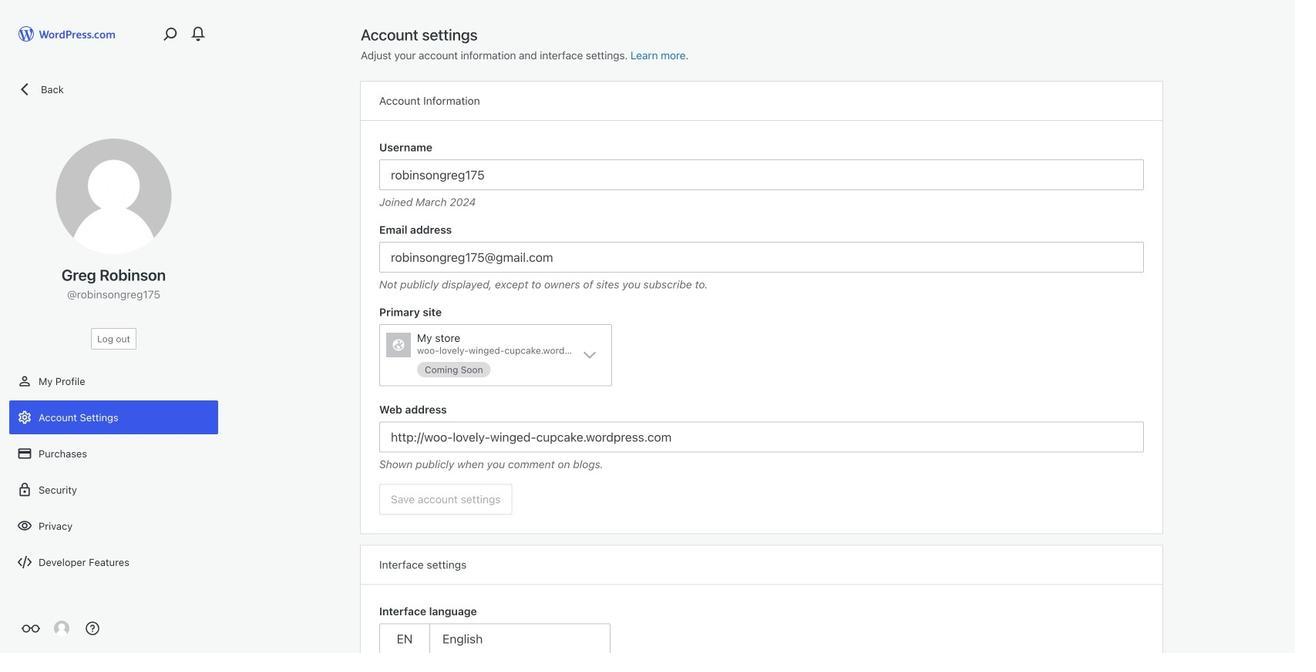 Task type: locate. For each thing, give the bounding box(es) containing it.
None text field
[[379, 160, 1144, 190]]

group
[[379, 140, 1144, 211], [379, 222, 1144, 293], [379, 305, 1144, 387], [379, 402, 1144, 473], [379, 604, 1144, 654]]

reader image
[[22, 620, 40, 638]]

None url field
[[379, 422, 1144, 453]]

3 group from the top
[[379, 305, 1144, 387]]

main content
[[361, 25, 1163, 654]]

4 group from the top
[[379, 402, 1144, 473]]

2 group from the top
[[379, 222, 1144, 293]]

None text field
[[379, 242, 1144, 273]]

settings image
[[17, 410, 32, 426]]

greg robinson image
[[54, 622, 69, 637]]



Task type: vqa. For each thing, say whether or not it's contained in the screenshot.
1st 'plugin icon' from the left
no



Task type: describe. For each thing, give the bounding box(es) containing it.
credit_card image
[[17, 446, 32, 462]]

person image
[[17, 374, 32, 389]]

5 group from the top
[[379, 604, 1144, 654]]

lock image
[[17, 483, 32, 498]]

visibility image
[[17, 519, 32, 534]]

greg robinson image
[[56, 139, 172, 254]]

1 group from the top
[[379, 140, 1144, 211]]



